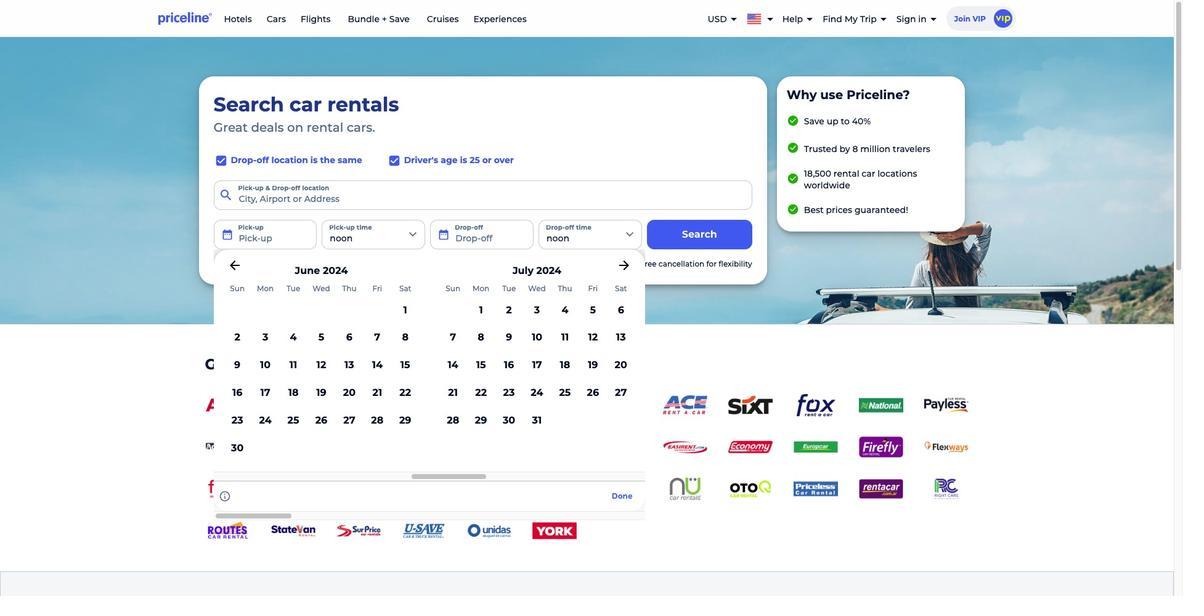 Task type: vqa. For each thing, say whether or not it's contained in the screenshot.
top 'I'
no



Task type: describe. For each thing, give the bounding box(es) containing it.
state van rental image
[[271, 520, 315, 542]]

economy image
[[728, 436, 772, 459]]

flights
[[301, 14, 331, 25]]

firefly image
[[859, 436, 903, 459]]

hotels link
[[224, 14, 252, 25]]

18 button for june 2024
[[279, 380, 307, 407]]

27 for june 2024
[[343, 415, 355, 426]]

bundle + save link
[[345, 14, 412, 25]]

8 for june 2024
[[402, 332, 409, 343]]

5 button for june 2024
[[307, 324, 335, 352]]

40%
[[852, 116, 871, 127]]

car inside search  car rentals great deals on rental cars.
[[290, 92, 322, 116]]

ace image
[[663, 395, 707, 417]]

driver's age is 25 or over
[[404, 155, 514, 166]]

cars.
[[347, 120, 375, 135]]

flexways image
[[924, 436, 968, 459]]

great inside search  car rentals great deals on rental cars.
[[214, 120, 248, 135]]

12 button for june 2024
[[307, 352, 335, 380]]

17 for july
[[532, 359, 542, 371]]

find my trip button
[[823, 3, 887, 35]]

experiences link
[[474, 14, 527, 25]]

22 for june 2024
[[400, 387, 411, 399]]

done
[[612, 492, 633, 501]]

with
[[623, 259, 640, 269]]

cars link
[[267, 14, 286, 25]]

3 button for july
[[523, 297, 551, 324]]

experiences
[[474, 14, 527, 25]]

cruises link
[[427, 14, 459, 25]]

trip
[[860, 13, 877, 24]]

cruises
[[427, 14, 459, 25]]

31
[[532, 415, 542, 426]]

search for search  car rentals great deals on rental cars.
[[214, 92, 284, 116]]

11 button for july 2024
[[551, 324, 579, 352]]

16 for june 2024
[[232, 387, 242, 399]]

mex image
[[467, 478, 511, 501]]

join
[[954, 14, 971, 23]]

14 for june 2024
[[372, 359, 383, 371]]

2 is from the left
[[460, 155, 467, 166]]

0 vertical spatial save
[[389, 14, 410, 25]]

cars
[[267, 14, 286, 25]]

26 button for june 2024
[[307, 407, 335, 435]]

july 2024
[[513, 265, 561, 277]]

car inside 18,500 rental car locations worldwide
[[862, 168, 875, 179]]

2 vertical spatial rental
[[369, 355, 415, 373]]

19 for july 2024
[[588, 359, 598, 371]]

join vip
[[954, 14, 986, 23]]

million
[[860, 143, 891, 155]]

23 for june
[[232, 415, 243, 426]]

30 button for june
[[223, 435, 251, 462]]

use
[[820, 88, 843, 102]]

19 button for june 2024
[[307, 380, 335, 407]]

drop-off location is the same
[[231, 155, 362, 166]]

usd
[[708, 13, 727, 24]]

show april 2024 image
[[227, 258, 242, 273]]

15 button for june 2024
[[391, 352, 419, 380]]

1 vertical spatial location
[[302, 184, 329, 192]]

sun for june
[[230, 284, 245, 293]]

alamo image
[[532, 395, 577, 417]]

the
[[320, 155, 335, 166]]

june
[[295, 265, 320, 277]]

9 button for july
[[495, 324, 523, 352]]

Pick-up field
[[214, 220, 317, 249]]

best prices guaranteed!
[[804, 205, 908, 216]]

22 button for july 2024
[[467, 380, 495, 407]]

0 vertical spatial 25
[[470, 155, 480, 166]]

over
[[494, 155, 514, 166]]

rentacar image
[[859, 478, 903, 501]]

1 button for july 2024
[[467, 297, 495, 324]]

a
[[603, 259, 607, 269]]

sign
[[897, 13, 916, 24]]

green motion image
[[271, 478, 315, 501]]

fox image
[[793, 395, 838, 417]]

priceline?
[[847, 88, 910, 102]]

search button
[[647, 220, 752, 249]]

car up enterprise 'image'
[[419, 355, 444, 373]]

22 button for june 2024
[[391, 380, 419, 407]]

14 for july 2024
[[448, 359, 458, 371]]

trusted
[[804, 143, 837, 155]]

pick-
[[238, 184, 255, 192]]

free
[[642, 259, 657, 269]]

or
[[482, 155, 492, 166]]

rentals
[[327, 92, 399, 116]]

7 for july 2024
[[450, 332, 456, 343]]

22 for july 2024
[[475, 387, 487, 399]]

28 for july 2024
[[447, 415, 459, 426]]

bundle + save
[[345, 14, 412, 25]]

11 for june 2024
[[290, 359, 297, 371]]

6 button for june 2024
[[335, 324, 363, 352]]

25 button for july 2024
[[551, 380, 579, 407]]

priceline.com home image
[[158, 12, 212, 25]]

trusted by 8 million travelers
[[804, 143, 930, 155]]

23 for july
[[503, 387, 515, 399]]

for
[[706, 259, 717, 269]]

16 button for july
[[495, 352, 523, 380]]

31 button
[[523, 407, 551, 435]]

0 horizontal spatial drop-
[[231, 155, 257, 166]]

12 for july 2024
[[588, 332, 598, 343]]

june 2024
[[295, 265, 348, 277]]

age
[[441, 155, 458, 166]]

18 for june 2024
[[288, 387, 299, 399]]

dollar image
[[467, 395, 511, 417]]

16 for july 2024
[[504, 359, 514, 371]]

find
[[823, 13, 842, 24]]

15 for june 2024
[[400, 359, 410, 371]]

search  car rentals great deals on rental cars.
[[214, 92, 399, 135]]

Drop-off field
[[430, 220, 534, 249]]

usd button
[[708, 3, 737, 35]]

car right a
[[609, 259, 621, 269]]

help
[[783, 13, 803, 24]]

9 button for june
[[223, 352, 251, 380]]

13 for june 2024
[[345, 359, 354, 371]]

2024 for july 2024
[[536, 265, 561, 277]]

14 button for july 2024
[[439, 352, 467, 380]]

mon for june
[[257, 284, 274, 293]]

nü image
[[663, 478, 707, 501]]

9 for july
[[506, 332, 512, 343]]

+
[[382, 14, 387, 25]]

13 button for june 2024
[[335, 352, 363, 380]]

2 button for june
[[223, 324, 251, 352]]

suppliers
[[448, 355, 519, 373]]

unidas image
[[467, 520, 511, 542]]

calendar image
[[221, 229, 233, 241]]

flexibility
[[719, 259, 752, 269]]

join vip link
[[946, 6, 1020, 31]]

29 for june 2024
[[399, 415, 411, 426]]

27 button for june 2024
[[335, 407, 363, 435]]

18,500
[[804, 168, 831, 179]]

&
[[266, 184, 270, 192]]

1 for july 2024
[[479, 304, 483, 316]]

1 horizontal spatial save
[[804, 116, 825, 127]]

tue for june
[[286, 284, 300, 293]]

2024 for june 2024
[[323, 265, 348, 277]]

flights link
[[301, 14, 331, 25]]

12 button for july 2024
[[579, 324, 607, 352]]

routes image
[[206, 520, 250, 542]]

prices
[[826, 205, 852, 216]]

show july 2024 image
[[617, 258, 631, 273]]

15 for july 2024
[[476, 359, 486, 371]]

tue for july
[[502, 284, 516, 293]]

york image
[[532, 520, 577, 542]]

28 button for june 2024
[[363, 407, 391, 435]]

4 for july 2024
[[562, 304, 568, 316]]

29 button for july 2024
[[467, 407, 495, 435]]

book
[[581, 259, 601, 269]]

done button
[[604, 487, 640, 507]]

cancellation
[[659, 259, 705, 269]]

2 for june
[[234, 332, 240, 343]]

midway image
[[532, 478, 577, 501]]

why
[[787, 88, 817, 102]]

sign in button
[[897, 3, 937, 35]]

driver's
[[404, 155, 438, 166]]

great deals from our rental car suppliers
[[205, 355, 519, 373]]

locations
[[878, 168, 917, 179]]

from
[[296, 355, 335, 373]]

26 for july 2024
[[587, 387, 599, 399]]

u save image
[[401, 520, 446, 542]]

book a car with free cancellation for flexibility
[[581, 259, 752, 269]]

8 for july 2024
[[478, 332, 484, 343]]

budget image
[[271, 395, 315, 417]]

1 vertical spatial off
[[291, 184, 300, 192]]

sun for july
[[446, 284, 460, 293]]

rental inside search  car rentals great deals on rental cars.
[[307, 120, 343, 135]]

12 for june 2024
[[317, 359, 326, 371]]

fri for july 2024
[[588, 284, 598, 293]]

30 for june
[[231, 442, 244, 454]]

26 button for july 2024
[[579, 380, 607, 407]]

national image
[[859, 395, 903, 417]]

best
[[804, 205, 824, 216]]

why use priceline?
[[787, 88, 910, 102]]

calendar image
[[438, 229, 450, 241]]

advantage image
[[206, 436, 250, 459]]



Task type: locate. For each thing, give the bounding box(es) containing it.
9 button up 'avis' 'image'
[[223, 352, 251, 380]]

0 horizontal spatial thu
[[342, 284, 357, 293]]

0 horizontal spatial 13
[[345, 359, 354, 371]]

surprice image
[[336, 520, 381, 542]]

help button
[[783, 3, 813, 35]]

is left the at the top of the page
[[311, 155, 318, 166]]

9
[[506, 332, 512, 343], [234, 359, 241, 371]]

search inside button
[[682, 229, 717, 240]]

1 horizontal spatial 6
[[618, 304, 624, 316]]

2 15 from the left
[[476, 359, 486, 371]]

0 horizontal spatial save
[[389, 14, 410, 25]]

en us image
[[747, 11, 766, 24]]

0 horizontal spatial is
[[311, 155, 318, 166]]

drop-
[[231, 155, 257, 166], [272, 184, 291, 192]]

1 horizontal spatial 30 button
[[495, 407, 523, 435]]

30 button for july
[[495, 407, 523, 435]]

10 button for june
[[251, 352, 279, 380]]

0 horizontal spatial 23 button
[[223, 407, 251, 435]]

2
[[506, 304, 512, 316], [234, 332, 240, 343]]

1 22 button from the left
[[391, 380, 419, 407]]

4 button for june 2024
[[279, 324, 307, 352]]

1 vertical spatial 23
[[232, 415, 243, 426]]

0 horizontal spatial 19 button
[[307, 380, 335, 407]]

20 button up thrifty image on the bottom of page
[[607, 352, 635, 380]]

1 horizontal spatial 2 button
[[495, 297, 523, 324]]

2 horizontal spatial 8
[[853, 143, 858, 155]]

1 horizontal spatial 3
[[534, 304, 540, 316]]

21 button for july 2024
[[439, 380, 467, 407]]

2024
[[323, 265, 348, 277], [536, 265, 561, 277]]

0 horizontal spatial 6
[[346, 332, 353, 343]]

1 horizontal spatial search
[[682, 229, 717, 240]]

1 7 from the left
[[374, 332, 380, 343]]

7 button up great deals from our rental car suppliers
[[363, 324, 391, 352]]

15 up dollar image
[[476, 359, 486, 371]]

1 horizontal spatial 4
[[562, 304, 568, 316]]

12
[[588, 332, 598, 343], [317, 359, 326, 371]]

0 horizontal spatial 1 button
[[391, 297, 419, 324]]

1 horizontal spatial 14
[[448, 359, 458, 371]]

hertz image
[[336, 395, 381, 417]]

10 for june
[[260, 359, 271, 371]]

1 22 from the left
[[400, 387, 411, 399]]

6
[[618, 304, 624, 316], [346, 332, 353, 343]]

0 vertical spatial 3
[[534, 304, 540, 316]]

our
[[339, 355, 365, 373]]

25 left or
[[470, 155, 480, 166]]

10 for july
[[532, 332, 542, 343]]

sun down calendar icon
[[446, 284, 460, 293]]

20 down our at the left bottom of the page
[[343, 387, 356, 399]]

1 horizontal spatial 16
[[504, 359, 514, 371]]

23
[[503, 387, 515, 399], [232, 415, 243, 426]]

27
[[615, 387, 627, 399], [343, 415, 355, 426]]

1 vertical spatial up
[[255, 184, 264, 192]]

1 button for june 2024
[[391, 297, 419, 324]]

2 21 from the left
[[448, 387, 458, 399]]

deals left on
[[251, 120, 284, 135]]

7 up suppliers
[[450, 332, 456, 343]]

1 horizontal spatial 13
[[616, 332, 626, 343]]

19 up thrifty image on the bottom of page
[[588, 359, 598, 371]]

rental inside 18,500 rental car locations worldwide
[[834, 168, 859, 179]]

in
[[918, 13, 927, 24]]

17 button for july
[[523, 352, 551, 380]]

1 21 button from the left
[[363, 380, 391, 407]]

1 button
[[391, 297, 419, 324], [467, 297, 495, 324]]

28 for june 2024
[[371, 415, 384, 426]]

13 for july 2024
[[616, 332, 626, 343]]

mon down pick-up field
[[257, 284, 274, 293]]

pick-up & drop-off location
[[238, 184, 329, 192]]

kyte image
[[401, 478, 446, 501]]

up left to
[[827, 116, 839, 127]]

bundle
[[348, 14, 380, 25]]

1 2024 from the left
[[323, 265, 348, 277]]

priceless image
[[793, 478, 838, 501]]

24 up 31
[[531, 387, 543, 399]]

23 up 'advantage' image
[[232, 415, 243, 426]]

16 up dollar image
[[504, 359, 514, 371]]

1 14 button from the left
[[363, 352, 391, 380]]

1 horizontal spatial 21 button
[[439, 380, 467, 407]]

0 horizontal spatial sat
[[399, 284, 411, 293]]

4 for june 2024
[[290, 332, 297, 343]]

search
[[214, 92, 284, 116], [682, 229, 717, 240]]

up left &
[[255, 184, 264, 192]]

20 button down our at the left bottom of the page
[[335, 380, 363, 407]]

7 button for june 2024
[[363, 324, 391, 352]]

2 horizontal spatial rental
[[834, 168, 859, 179]]

20 button for june 2024
[[335, 380, 363, 407]]

26 right "budget" image
[[315, 415, 327, 426]]

thu down june 2024
[[342, 284, 357, 293]]

20 up thrifty image on the bottom of page
[[615, 359, 627, 371]]

1 horizontal spatial rental
[[369, 355, 415, 373]]

18,500 rental car locations worldwide
[[804, 168, 917, 191]]

1 vertical spatial great
[[205, 355, 247, 373]]

2 8 button from the left
[[467, 324, 495, 352]]

2024 right july at the left top of page
[[536, 265, 561, 277]]

0 horizontal spatial up
[[255, 184, 264, 192]]

1 horizontal spatial 1 button
[[467, 297, 495, 324]]

6 for july 2024
[[618, 304, 624, 316]]

1 vertical spatial 20
[[343, 387, 356, 399]]

0 horizontal spatial 20 button
[[335, 380, 363, 407]]

18 button up alamo image
[[551, 352, 579, 380]]

off right &
[[291, 184, 300, 192]]

30 left 31
[[503, 415, 515, 426]]

0 horizontal spatial 10
[[260, 359, 271, 371]]

thrifty image
[[597, 395, 642, 417]]

25 button left thrifty image on the bottom of page
[[551, 380, 579, 407]]

2 mon from the left
[[473, 284, 489, 293]]

is right 'age'
[[460, 155, 467, 166]]

otoq image
[[728, 478, 772, 501]]

wed for july
[[528, 284, 546, 293]]

19 button for july 2024
[[579, 352, 607, 380]]

14 button up enterprise 'image'
[[439, 352, 467, 380]]

22 button down suppliers
[[467, 380, 495, 407]]

0 horizontal spatial 27 button
[[335, 407, 363, 435]]

14 button
[[363, 352, 391, 380], [439, 352, 467, 380]]

0 horizontal spatial 17
[[260, 387, 270, 399]]

25 for june 2024
[[288, 415, 299, 426]]

drop- up pick-
[[231, 155, 257, 166]]

1 horizontal spatial 2
[[506, 304, 512, 316]]

6 down show july 2024 image
[[618, 304, 624, 316]]

1 thu from the left
[[342, 284, 357, 293]]

26 right alamo image
[[587, 387, 599, 399]]

0 vertical spatial 13
[[616, 332, 626, 343]]

1 1 button from the left
[[391, 297, 419, 324]]

9 up suppliers
[[506, 332, 512, 343]]

20 for july 2024
[[615, 359, 627, 371]]

on
[[287, 120, 303, 135]]

23 button
[[495, 380, 523, 407], [223, 407, 251, 435]]

2 button for july
[[495, 297, 523, 324]]

1 vertical spatial save
[[804, 116, 825, 127]]

1 28 from the left
[[371, 415, 384, 426]]

rental up worldwide
[[834, 168, 859, 179]]

24 for july
[[531, 387, 543, 399]]

rental right our at the left bottom of the page
[[369, 355, 415, 373]]

sat for june 2024
[[399, 284, 411, 293]]

4 button down july 2024
[[551, 297, 579, 324]]

23 button down suppliers
[[495, 380, 523, 407]]

7 button up suppliers
[[439, 324, 467, 352]]

thu down july 2024
[[558, 284, 572, 293]]

15 button
[[391, 352, 419, 380], [467, 352, 495, 380]]

2 14 from the left
[[448, 359, 458, 371]]

location down the at the top of the page
[[302, 184, 329, 192]]

2 22 button from the left
[[467, 380, 495, 407]]

right cars image
[[924, 478, 968, 501]]

1 horizontal spatial 14 button
[[439, 352, 467, 380]]

25 down from
[[288, 415, 299, 426]]

3 for july
[[534, 304, 540, 316]]

2 wed from the left
[[528, 284, 546, 293]]

14 button up hertz image
[[363, 352, 391, 380]]

search inside search  car rentals great deals on rental cars.
[[214, 92, 284, 116]]

off
[[257, 155, 269, 166], [291, 184, 300, 192]]

1 vertical spatial 27
[[343, 415, 355, 426]]

enterprise image
[[401, 395, 446, 417]]

0 horizontal spatial 28
[[371, 415, 384, 426]]

19 button down from
[[307, 380, 335, 407]]

1 horizontal spatial 11 button
[[551, 324, 579, 352]]

8 button for july 2024
[[467, 324, 495, 352]]

7
[[374, 332, 380, 343], [450, 332, 456, 343]]

28 left enterprise 'image'
[[371, 415, 384, 426]]

15 button up dollar image
[[467, 352, 495, 380]]

8 button for june 2024
[[391, 324, 419, 352]]

car
[[290, 92, 322, 116], [862, 168, 875, 179], [609, 259, 621, 269], [419, 355, 444, 373]]

29 button
[[391, 407, 419, 435], [467, 407, 495, 435]]

0 horizontal spatial 16
[[232, 387, 242, 399]]

0 horizontal spatial 30
[[231, 442, 244, 454]]

6 up our at the left bottom of the page
[[346, 332, 353, 343]]

1 vertical spatial 9
[[234, 359, 241, 371]]

payless image
[[924, 398, 968, 413]]

23 down suppliers
[[503, 387, 515, 399]]

wed
[[313, 284, 330, 293], [528, 284, 546, 293]]

8 right by
[[853, 143, 858, 155]]

2 sun from the left
[[446, 284, 460, 293]]

1 horizontal spatial mon
[[473, 284, 489, 293]]

4 button for july 2024
[[551, 297, 579, 324]]

29 button for june 2024
[[391, 407, 419, 435]]

24 button for july
[[523, 380, 551, 407]]

27 for july 2024
[[615, 387, 627, 399]]

22 down suppliers
[[475, 387, 487, 399]]

1 horizontal spatial 17
[[532, 359, 542, 371]]

16 button up dollar image
[[495, 352, 523, 380]]

29 button right hertz image
[[391, 407, 419, 435]]

up for pick-
[[255, 184, 264, 192]]

27 button
[[607, 380, 635, 407], [335, 407, 363, 435]]

guaranteed!
[[855, 205, 908, 216]]

1 horizontal spatial thu
[[558, 284, 572, 293]]

18 up alamo image
[[560, 359, 570, 371]]

2 29 button from the left
[[467, 407, 495, 435]]

5 button up from
[[307, 324, 335, 352]]

18 button for july 2024
[[551, 352, 579, 380]]

1 28 button from the left
[[363, 407, 391, 435]]

find my trip
[[823, 13, 877, 24]]

1 1 from the left
[[403, 304, 407, 316]]

0 horizontal spatial search
[[214, 92, 284, 116]]

29 right hertz image
[[399, 415, 411, 426]]

travelers
[[893, 143, 930, 155]]

1 vertical spatial 4
[[290, 332, 297, 343]]

1 horizontal spatial 24
[[531, 387, 543, 399]]

sat for july 2024
[[615, 284, 627, 293]]

wed for june
[[313, 284, 330, 293]]

27 button for july 2024
[[607, 380, 635, 407]]

19 button
[[579, 352, 607, 380], [307, 380, 335, 407]]

21 for june 2024
[[373, 387, 382, 399]]

28 right enterprise 'image'
[[447, 415, 459, 426]]

8 button
[[391, 324, 419, 352], [467, 324, 495, 352]]

wed down june 2024
[[313, 284, 330, 293]]

17 up alamo image
[[532, 359, 542, 371]]

1 horizontal spatial 17 button
[[523, 352, 551, 380]]

25
[[470, 155, 480, 166], [559, 387, 571, 399], [288, 415, 299, 426]]

1 horizontal spatial 5
[[590, 304, 596, 316]]

2 thu from the left
[[558, 284, 572, 293]]

0 horizontal spatial 11
[[290, 359, 297, 371]]

9 up 'avis' 'image'
[[234, 359, 241, 371]]

sign in
[[897, 13, 927, 24]]

26 button right alamo image
[[579, 380, 607, 407]]

21 button down great deals from our rental car suppliers
[[363, 380, 391, 407]]

wed down july 2024
[[528, 284, 546, 293]]

11 for july 2024
[[561, 332, 569, 343]]

0 vertical spatial 11
[[561, 332, 569, 343]]

29 left 31
[[475, 415, 487, 426]]

15 button for july 2024
[[467, 352, 495, 380]]

29
[[399, 415, 411, 426], [475, 415, 487, 426]]

7 button
[[363, 324, 391, 352], [439, 324, 467, 352]]

24 button up 31
[[523, 380, 551, 407]]

by
[[840, 143, 850, 155]]

22 button right hertz image
[[391, 380, 419, 407]]

10 button for july
[[523, 324, 551, 352]]

0 horizontal spatial 15
[[400, 359, 410, 371]]

0 horizontal spatial 4 button
[[279, 324, 307, 352]]

0 vertical spatial 26
[[587, 387, 599, 399]]

5 button down book
[[579, 297, 607, 324]]

18
[[560, 359, 570, 371], [288, 387, 299, 399]]

europcar image
[[793, 436, 838, 459]]

10 button
[[523, 324, 551, 352], [251, 352, 279, 380]]

1 horizontal spatial 8 button
[[467, 324, 495, 352]]

0 vertical spatial up
[[827, 116, 839, 127]]

1 14 from the left
[[372, 359, 383, 371]]

17 left "budget" image
[[260, 387, 270, 399]]

1 horizontal spatial 16 button
[[495, 352, 523, 380]]

0 horizontal spatial 15 button
[[391, 352, 419, 380]]

1
[[403, 304, 407, 316], [479, 304, 483, 316]]

1 vertical spatial 26
[[315, 415, 327, 426]]

1 is from the left
[[311, 155, 318, 166]]

6 button down show july 2024 image
[[607, 297, 635, 324]]

1 horizontal spatial 9
[[506, 332, 512, 343]]

1 vertical spatial rental
[[834, 168, 859, 179]]

hotels
[[224, 14, 252, 25]]

tue down june
[[286, 284, 300, 293]]

0 horizontal spatial 2
[[234, 332, 240, 343]]

23 button for july
[[495, 380, 523, 407]]

0 horizontal spatial rental
[[307, 120, 343, 135]]

1 fri from the left
[[373, 284, 382, 293]]

8 button up great deals from our rental car suppliers
[[391, 324, 419, 352]]

1 horizontal spatial 29
[[475, 415, 487, 426]]

21 button for june 2024
[[363, 380, 391, 407]]

22
[[400, 387, 411, 399], [475, 387, 487, 399]]

14 button for june 2024
[[363, 352, 391, 380]]

30 for july
[[503, 415, 515, 426]]

19 button up thrifty image on the bottom of page
[[579, 352, 607, 380]]

1 mon from the left
[[257, 284, 274, 293]]

1 7 button from the left
[[363, 324, 391, 352]]

vip
[[973, 14, 986, 23]]

21 right enterprise 'image'
[[448, 387, 458, 399]]

7 up great deals from our rental car suppliers
[[374, 332, 380, 343]]

0 horizontal spatial 24
[[259, 415, 272, 426]]

sixt image
[[728, 395, 772, 417]]

2 7 button from the left
[[439, 324, 467, 352]]

2 sat from the left
[[615, 284, 627, 293]]

to
[[841, 116, 850, 127]]

1 horizontal spatial 25
[[470, 155, 480, 166]]

20 button
[[607, 352, 635, 380], [335, 380, 363, 407]]

2 deals from the top
[[251, 355, 292, 373]]

5 button for july 2024
[[579, 297, 607, 324]]

14
[[372, 359, 383, 371], [448, 359, 458, 371]]

25 button down from
[[279, 407, 307, 435]]

1 wed from the left
[[313, 284, 330, 293]]

0 horizontal spatial sun
[[230, 284, 245, 293]]

thu for july 2024
[[558, 284, 572, 293]]

10
[[532, 332, 542, 343], [260, 359, 271, 371]]

1 vertical spatial drop-
[[272, 184, 291, 192]]

save up to 40%
[[804, 116, 871, 127]]

2 21 button from the left
[[439, 380, 467, 407]]

2 15 button from the left
[[467, 352, 495, 380]]

1 8 button from the left
[[391, 324, 419, 352]]

1 sat from the left
[[399, 284, 411, 293]]

21 down great deals from our rental car suppliers
[[373, 387, 382, 399]]

rental right on
[[307, 120, 343, 135]]

29 button left 31
[[467, 407, 495, 435]]

17 button up alamo image
[[523, 352, 551, 380]]

15 up enterprise 'image'
[[400, 359, 410, 371]]

2 22 from the left
[[475, 387, 487, 399]]

1 sun from the left
[[230, 284, 245, 293]]

17 button right 'avis' 'image'
[[251, 380, 279, 407]]

3 button for june
[[251, 324, 279, 352]]

25 left thrifty image on the bottom of page
[[559, 387, 571, 399]]

2 28 button from the left
[[439, 407, 467, 435]]

fri
[[373, 284, 382, 293], [588, 284, 598, 293]]

1 vertical spatial 10
[[260, 359, 271, 371]]

25 for july 2024
[[559, 387, 571, 399]]

2 fri from the left
[[588, 284, 598, 293]]

7 for june 2024
[[374, 332, 380, 343]]

30 up foco 'image'
[[231, 442, 244, 454]]

1 for june 2024
[[403, 304, 407, 316]]

15 button up enterprise 'image'
[[391, 352, 419, 380]]

1 horizontal spatial 18
[[560, 359, 570, 371]]

1 vertical spatial search
[[682, 229, 717, 240]]

0 vertical spatial deals
[[251, 120, 284, 135]]

11 button
[[551, 324, 579, 352], [279, 352, 307, 380]]

16 button for june
[[223, 380, 251, 407]]

20
[[615, 359, 627, 371], [343, 387, 356, 399]]

0 vertical spatial 5
[[590, 304, 596, 316]]

30 button left 31
[[495, 407, 523, 435]]

1 29 button from the left
[[391, 407, 419, 435]]

foco image
[[206, 478, 250, 501]]

29 for july 2024
[[475, 415, 487, 426]]

mon for july
[[473, 284, 489, 293]]

2 for july
[[506, 304, 512, 316]]

17 button for june
[[251, 380, 279, 407]]

thu for june 2024
[[342, 284, 357, 293]]

mon down drop-off field
[[473, 284, 489, 293]]

1 horizontal spatial tue
[[502, 284, 516, 293]]

21
[[373, 387, 382, 399], [448, 387, 458, 399]]

4 button up from
[[279, 324, 307, 352]]

1 horizontal spatial 18 button
[[551, 352, 579, 380]]

6 button up our at the left bottom of the page
[[335, 324, 363, 352]]

0 horizontal spatial 25
[[288, 415, 299, 426]]

1 tue from the left
[[286, 284, 300, 293]]

0 horizontal spatial 25 button
[[279, 407, 307, 435]]

off up &
[[257, 155, 269, 166]]

7 button for july 2024
[[439, 324, 467, 352]]

0 horizontal spatial 24 button
[[251, 407, 279, 435]]

drop- right &
[[272, 184, 291, 192]]

tue down july at the left top of page
[[502, 284, 516, 293]]

1 vertical spatial 5
[[318, 332, 324, 343]]

9 button up suppliers
[[495, 324, 523, 352]]

0 horizontal spatial off
[[257, 155, 269, 166]]

26 for june 2024
[[315, 415, 327, 426]]

infinity image
[[336, 478, 381, 501]]

2 28 from the left
[[447, 415, 459, 426]]

2024 right june
[[323, 265, 348, 277]]

2 14 button from the left
[[439, 352, 467, 380]]

1 horizontal spatial 22
[[475, 387, 487, 399]]

0 horizontal spatial 8
[[402, 332, 409, 343]]

deals inside search  car rentals great deals on rental cars.
[[251, 120, 284, 135]]

0 horizontal spatial fri
[[373, 284, 382, 293]]

avis image
[[206, 395, 250, 417]]

fri for june 2024
[[373, 284, 382, 293]]

3 for june
[[262, 332, 268, 343]]

16 up 'advantage' image
[[232, 387, 242, 399]]

28
[[371, 415, 384, 426], [447, 415, 459, 426]]

is
[[311, 155, 318, 166], [460, 155, 467, 166]]

1 deals from the top
[[251, 120, 284, 135]]

worldwide
[[804, 180, 850, 191]]

deals left from
[[251, 355, 292, 373]]

23 button for june
[[223, 407, 251, 435]]

24 button
[[523, 380, 551, 407], [251, 407, 279, 435]]

18 button down from
[[279, 380, 307, 407]]

great
[[214, 120, 248, 135], [205, 355, 247, 373]]

1 vertical spatial 6
[[346, 332, 353, 343]]

nextcar image
[[597, 478, 642, 501]]

location up pick-up & drop-off location
[[271, 155, 308, 166]]

17
[[532, 359, 542, 371], [260, 387, 270, 399]]

13 button
[[607, 324, 635, 352], [335, 352, 363, 380]]

0 vertical spatial search
[[214, 92, 284, 116]]

2 1 from the left
[[479, 304, 483, 316]]

my
[[845, 13, 858, 24]]

2 1 button from the left
[[467, 297, 495, 324]]

16 button
[[495, 352, 523, 380], [223, 380, 251, 407]]

26 button left hertz image
[[307, 407, 335, 435]]

1 horizontal spatial 10
[[532, 332, 542, 343]]

2 2024 from the left
[[536, 265, 561, 277]]

1 horizontal spatial off
[[291, 184, 300, 192]]

13 button for july 2024
[[607, 324, 635, 352]]

save right +
[[389, 14, 410, 25]]

save
[[389, 14, 410, 25], [804, 116, 825, 127]]

0 horizontal spatial 5
[[318, 332, 324, 343]]

0 horizontal spatial 9 button
[[223, 352, 251, 380]]

1 29 from the left
[[399, 415, 411, 426]]

vip badge icon image
[[994, 9, 1012, 28]]

thu
[[342, 284, 357, 293], [558, 284, 572, 293]]

save up trusted
[[804, 116, 825, 127]]

25 button for june 2024
[[279, 407, 307, 435]]

9 button
[[495, 324, 523, 352], [223, 352, 251, 380]]

6 button
[[607, 297, 635, 324], [335, 324, 363, 352]]

Pick-up & Drop-off location text field
[[214, 180, 752, 210]]

2 29 from the left
[[475, 415, 487, 426]]

21 for july 2024
[[448, 387, 458, 399]]

1 horizontal spatial 26 button
[[579, 380, 607, 407]]

easirent image
[[663, 436, 707, 459]]

0 vertical spatial location
[[271, 155, 308, 166]]

22 right hertz image
[[400, 387, 411, 399]]

2 tue from the left
[[502, 284, 516, 293]]

1 15 button from the left
[[391, 352, 419, 380]]

0 horizontal spatial 20
[[343, 387, 356, 399]]

1 horizontal spatial 20
[[615, 359, 627, 371]]

1 15 from the left
[[400, 359, 410, 371]]

1 horizontal spatial 3 button
[[523, 297, 551, 324]]

july
[[513, 265, 534, 277]]

1 horizontal spatial 20 button
[[607, 352, 635, 380]]

19
[[588, 359, 598, 371], [316, 387, 326, 399]]

1 21 from the left
[[373, 387, 382, 399]]

0 horizontal spatial 7
[[374, 332, 380, 343]]

2 7 from the left
[[450, 332, 456, 343]]

same
[[338, 155, 362, 166]]



